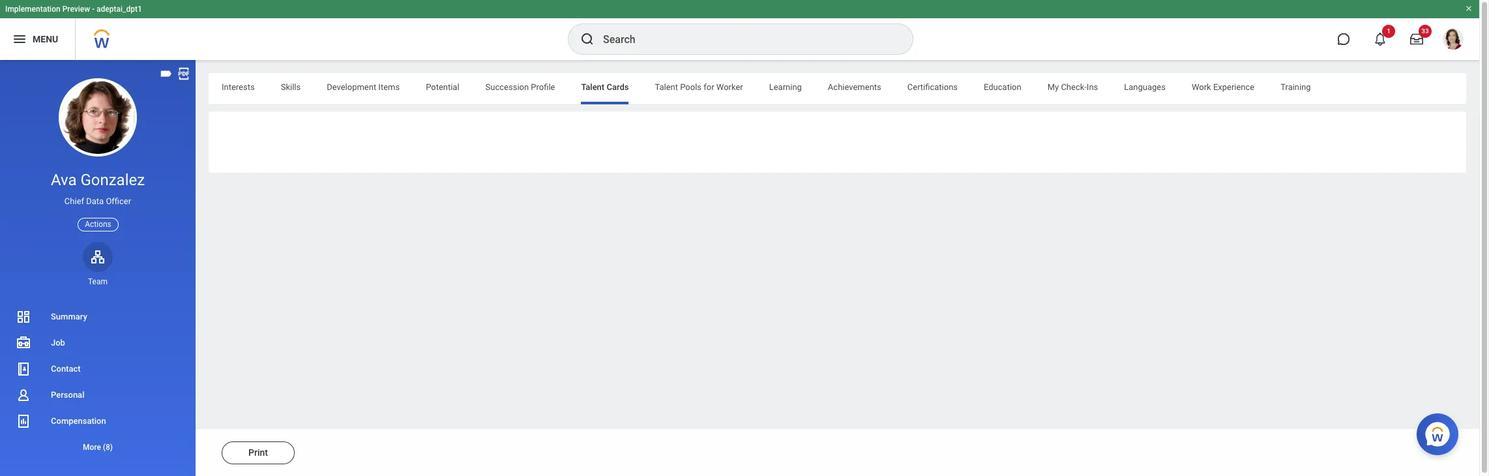 Task type: vqa. For each thing, say whether or not it's contained in the screenshot.
list containing Summary
yes



Task type: locate. For each thing, give the bounding box(es) containing it.
languages
[[1124, 82, 1166, 92]]

profile logan mcneil image
[[1443, 29, 1464, 52]]

training
[[1281, 82, 1311, 92]]

talent for talent cards
[[581, 82, 605, 92]]

personal link
[[0, 382, 196, 408]]

(8)
[[103, 443, 113, 452]]

compensation image
[[16, 413, 31, 429]]

pools
[[680, 82, 702, 92]]

potential
[[426, 82, 459, 92]]

talent left cards
[[581, 82, 605, 92]]

Search Workday  search field
[[603, 25, 886, 53]]

education
[[984, 82, 1022, 92]]

list
[[0, 304, 196, 460]]

ava
[[51, 171, 77, 189]]

menu button
[[0, 18, 75, 60]]

view printable version (pdf) image
[[177, 67, 191, 81]]

1 talent from the left
[[581, 82, 605, 92]]

1 horizontal spatial talent
[[655, 82, 678, 92]]

summary
[[51, 312, 87, 321]]

ava gonzalez
[[51, 171, 145, 189]]

menu banner
[[0, 0, 1480, 60]]

compensation
[[51, 416, 106, 426]]

my
[[1048, 82, 1059, 92]]

chief
[[64, 196, 84, 206]]

contact image
[[16, 361, 31, 377]]

implementation
[[5, 5, 60, 14]]

job link
[[0, 330, 196, 356]]

0 horizontal spatial talent
[[581, 82, 605, 92]]

succession profile
[[486, 82, 555, 92]]

more
[[83, 443, 101, 452]]

data
[[86, 196, 104, 206]]

development items
[[327, 82, 400, 92]]

talent left pools
[[655, 82, 678, 92]]

contact link
[[0, 356, 196, 382]]

job
[[51, 338, 65, 348]]

job image
[[16, 335, 31, 351]]

cards
[[607, 82, 629, 92]]

development
[[327, 82, 376, 92]]

more (8) button
[[0, 440, 196, 455]]

2 talent from the left
[[655, 82, 678, 92]]

for
[[704, 82, 714, 92]]

tab list
[[209, 73, 1467, 104]]

1 button
[[1366, 25, 1396, 53]]

more (8)
[[83, 443, 113, 452]]

talent
[[581, 82, 605, 92], [655, 82, 678, 92]]

actions button
[[78, 218, 119, 231]]

personal image
[[16, 387, 31, 403]]

profile
[[531, 82, 555, 92]]



Task type: describe. For each thing, give the bounding box(es) containing it.
print button
[[222, 441, 295, 464]]

achievements
[[828, 82, 882, 92]]

work experience
[[1192, 82, 1255, 92]]

learning
[[769, 82, 802, 92]]

preview
[[62, 5, 90, 14]]

talent for talent pools for worker
[[655, 82, 678, 92]]

team
[[88, 277, 108, 286]]

more (8) button
[[0, 434, 196, 460]]

talent pools for worker
[[655, 82, 743, 92]]

close environment banner image
[[1465, 5, 1473, 12]]

tab list containing interests
[[209, 73, 1467, 104]]

view team image
[[90, 249, 106, 265]]

check-
[[1061, 82, 1087, 92]]

gonzalez
[[80, 171, 145, 189]]

summary link
[[0, 304, 196, 330]]

worker
[[717, 82, 743, 92]]

33 button
[[1403, 25, 1432, 53]]

tag image
[[159, 67, 173, 81]]

chief data officer
[[64, 196, 131, 206]]

team ava gonzalez element
[[83, 276, 113, 287]]

certifications
[[908, 82, 958, 92]]

justify image
[[12, 31, 27, 47]]

team link
[[83, 242, 113, 287]]

inbox large image
[[1411, 33, 1424, 46]]

personal
[[51, 390, 84, 400]]

actions
[[85, 219, 111, 229]]

33
[[1422, 27, 1429, 35]]

my check-ins
[[1048, 82, 1098, 92]]

implementation preview -   adeptai_dpt1
[[5, 5, 142, 14]]

menu
[[33, 34, 58, 44]]

-
[[92, 5, 95, 14]]

interests
[[222, 82, 255, 92]]

experience
[[1214, 82, 1255, 92]]

succession
[[486, 82, 529, 92]]

adeptai_dpt1
[[97, 5, 142, 14]]

officer
[[106, 196, 131, 206]]

1
[[1387, 27, 1391, 35]]

search image
[[580, 31, 595, 47]]

contact
[[51, 364, 81, 374]]

notifications large image
[[1374, 33, 1387, 46]]

list containing summary
[[0, 304, 196, 460]]

print
[[248, 447, 268, 458]]

talent cards
[[581, 82, 629, 92]]

ins
[[1087, 82, 1098, 92]]

items
[[378, 82, 400, 92]]

navigation pane region
[[0, 60, 196, 476]]

summary image
[[16, 309, 31, 325]]

skills
[[281, 82, 301, 92]]

work
[[1192, 82, 1211, 92]]

compensation link
[[0, 408, 196, 434]]



